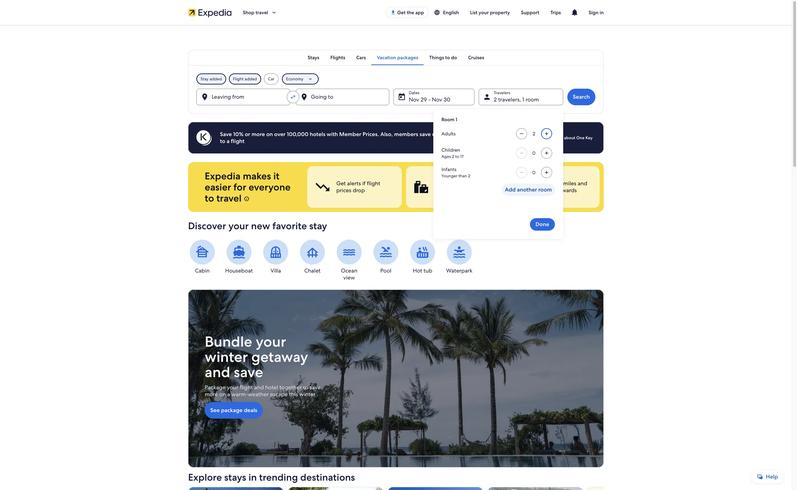 Task type: locate. For each thing, give the bounding box(es) containing it.
it
[[274, 170, 280, 182]]

added
[[210, 76, 222, 82], [245, 76, 257, 82]]

1 vertical spatial get
[[337, 180, 346, 187]]

0 horizontal spatial in
[[249, 472, 257, 484]]

save right this
[[310, 384, 321, 392]]

travel inside dropdown button
[[256, 9, 268, 16]]

0 horizontal spatial 1
[[456, 117, 458, 123]]

get left alerts
[[337, 180, 346, 187]]

to down expedia
[[205, 192, 214, 205]]

new
[[251, 220, 270, 232]]

your for discover
[[229, 220, 249, 232]]

travel left trailing image
[[256, 9, 268, 16]]

hotel
[[502, 131, 515, 138], [265, 384, 278, 392]]

get for get the app
[[398, 9, 406, 16]]

0 horizontal spatial one
[[535, 187, 546, 194]]

key right about
[[586, 135, 593, 141]]

2 out of 3 element
[[407, 166, 501, 208]]

for
[[234, 181, 247, 193]]

1 horizontal spatial key
[[586, 135, 593, 141]]

and inside earn airline miles and one key rewards
[[578, 180, 588, 187]]

2 horizontal spatial 2
[[494, 96, 497, 103]]

and right miles
[[578, 180, 588, 187]]

infants younger than 2
[[442, 166, 471, 179]]

and up package
[[205, 363, 230, 382]]

flight left the "or"
[[231, 138, 245, 145]]

0 vertical spatial key
[[586, 135, 593, 141]]

explore
[[188, 472, 222, 484]]

get right download the app button image
[[398, 9, 406, 16]]

2 vertical spatial flight
[[240, 384, 253, 392]]

save up 'warm-'
[[234, 363, 263, 382]]

1 added from the left
[[210, 76, 222, 82]]

learn about one key link
[[550, 132, 596, 144]]

hot tub button
[[409, 240, 437, 275]]

pool
[[381, 267, 392, 275]]

0 vertical spatial get
[[398, 9, 406, 16]]

0 vertical spatial 1
[[523, 96, 525, 103]]

1 horizontal spatial 2
[[469, 173, 471, 179]]

travel sale activities deals image
[[188, 290, 604, 468]]

nov 29 - nov 30 button
[[394, 89, 475, 105]]

sign in
[[589, 9, 604, 16]]

to left "17"
[[456, 154, 460, 160]]

search button
[[568, 89, 596, 105]]

miles
[[564, 180, 577, 187]]

drop
[[353, 187, 365, 194]]

on
[[267, 131, 273, 138], [219, 391, 226, 398]]

2 horizontal spatial save
[[420, 131, 431, 138]]

on left over
[[267, 131, 273, 138]]

2 vertical spatial 2
[[469, 173, 471, 179]]

tub
[[424, 267, 433, 275]]

0 vertical spatial 2
[[494, 96, 497, 103]]

stay added
[[201, 76, 222, 82]]

support link
[[516, 6, 545, 19]]

tab list
[[188, 50, 604, 65]]

1 nov from the left
[[409, 96, 420, 103]]

to right up
[[441, 131, 446, 138]]

key right earn
[[547, 187, 556, 194]]

to inside bundle your winter getaway and save package your flight and hotel together to save more on a warm-weather escape this winter.
[[303, 384, 309, 392]]

2 vertical spatial save
[[310, 384, 321, 392]]

a
[[498, 131, 501, 138], [227, 138, 230, 145], [227, 391, 230, 398]]

economy button
[[282, 74, 319, 85]]

in
[[600, 9, 604, 16], [249, 472, 257, 484]]

0 horizontal spatial on
[[219, 391, 226, 398]]

1 vertical spatial key
[[547, 187, 556, 194]]

save for save
[[310, 384, 321, 392]]

villa button
[[262, 240, 290, 275]]

bundle your winter getaway and save main content
[[0, 25, 793, 491]]

support
[[522, 9, 540, 16]]

things
[[430, 54, 445, 61]]

in right "stays"
[[249, 472, 257, 484]]

in right sign
[[600, 9, 604, 16]]

3 out of 3 element
[[505, 166, 600, 208]]

0 vertical spatial room
[[526, 96, 540, 103]]

2 left travelers,
[[494, 96, 497, 103]]

flight added
[[233, 76, 257, 82]]

0 vertical spatial more
[[252, 131, 265, 138]]

1 horizontal spatial more
[[252, 131, 265, 138]]

1 right travelers,
[[523, 96, 525, 103]]

vacation packages link
[[372, 50, 424, 65]]

0 vertical spatial travel
[[256, 9, 268, 16]]

get inside get alerts if flight prices drop
[[337, 180, 346, 187]]

0 horizontal spatial 2
[[452, 154, 455, 160]]

1 right 'room'
[[456, 117, 458, 123]]

1 horizontal spatial get
[[398, 9, 406, 16]]

2 inside children ages 2 to 17
[[452, 154, 455, 160]]

1 vertical spatial travel
[[217, 192, 242, 205]]

flight up deals
[[240, 384, 253, 392]]

over
[[274, 131, 286, 138]]

1 horizontal spatial and
[[254, 384, 264, 392]]

flight right if
[[367, 180, 381, 187]]

waterpark
[[447, 267, 473, 275]]

1 vertical spatial room
[[539, 186, 553, 193]]

hotel left together
[[265, 384, 278, 392]]

1 vertical spatial hotel
[[265, 384, 278, 392]]

pool button
[[372, 240, 401, 275]]

1 vertical spatial 2
[[452, 154, 455, 160]]

key
[[586, 135, 593, 141], [547, 187, 556, 194]]

0 horizontal spatial and
[[205, 363, 230, 382]]

nov 29 - nov 30
[[409, 96, 451, 103]]

1 horizontal spatial one
[[577, 135, 585, 141]]

1 out of 3 element
[[308, 166, 402, 208]]

1 vertical spatial more
[[205, 391, 218, 398]]

trips
[[551, 9, 561, 16]]

save for over
[[420, 131, 431, 138]]

to left 10%
[[220, 138, 226, 145]]

younger
[[442, 173, 458, 179]]

1 horizontal spatial added
[[245, 76, 257, 82]]

0 horizontal spatial nov
[[409, 96, 420, 103]]

0 horizontal spatial save
[[234, 363, 263, 382]]

swap origin and destination values image
[[290, 94, 296, 100]]

100,000
[[287, 131, 309, 138]]

stays
[[224, 472, 246, 484]]

more right the "or"
[[252, 131, 265, 138]]

hotel right add
[[502, 131, 515, 138]]

download the app button image
[[391, 10, 396, 15]]

to right this
[[303, 384, 309, 392]]

alerts
[[347, 180, 361, 187]]

save inside save 10% or more on over 100,000 hotels with member prices. also, members save up to 30% when you add a hotel to a flight
[[420, 131, 431, 138]]

expedia logo image
[[188, 8, 232, 17]]

the
[[407, 9, 415, 16]]

a inside bundle your winter getaway and save package your flight and hotel together to save more on a warm-weather escape this winter.
[[227, 391, 230, 398]]

0 vertical spatial and
[[578, 180, 588, 187]]

houseboat
[[225, 267, 253, 275]]

hotel inside bundle your winter getaway and save package your flight and hotel together to save more on a warm-weather escape this winter.
[[265, 384, 278, 392]]

earn airline miles and one key rewards
[[535, 180, 588, 194]]

add
[[505, 186, 516, 193]]

1 vertical spatial one
[[535, 187, 546, 194]]

search
[[573, 93, 591, 101]]

english
[[444, 9, 459, 16]]

explore stays in trending destinations
[[188, 472, 355, 484]]

room
[[526, 96, 540, 103], [539, 186, 553, 193]]

0 horizontal spatial key
[[547, 187, 556, 194]]

cabin
[[195, 267, 210, 275]]

2 added from the left
[[245, 76, 257, 82]]

communication center icon image
[[571, 8, 580, 17]]

added right "flight"
[[245, 76, 257, 82]]

cruises
[[469, 54, 485, 61]]

0 horizontal spatial added
[[210, 76, 222, 82]]

2
[[494, 96, 497, 103], [452, 154, 455, 160], [469, 173, 471, 179]]

added right stay
[[210, 76, 222, 82]]

waterpark button
[[446, 240, 474, 275]]

cars link
[[351, 50, 372, 65]]

get for get alerts if flight prices drop
[[337, 180, 346, 187]]

to left do
[[446, 54, 450, 61]]

1 horizontal spatial on
[[267, 131, 273, 138]]

warm-
[[232, 391, 248, 398]]

travelers,
[[499, 96, 522, 103]]

0 horizontal spatial hotel
[[265, 384, 278, 392]]

economy
[[286, 76, 304, 82]]

package
[[205, 384, 226, 392]]

everyone
[[249, 181, 291, 193]]

1 horizontal spatial travel
[[256, 9, 268, 16]]

2 horizontal spatial and
[[578, 180, 588, 187]]

2 vertical spatial and
[[254, 384, 264, 392]]

1 vertical spatial and
[[205, 363, 230, 382]]

2 nov from the left
[[432, 96, 443, 103]]

add another room
[[505, 186, 553, 193]]

get the app
[[398, 9, 424, 16]]

cruises link
[[463, 50, 490, 65]]

this
[[289, 391, 298, 398]]

0 horizontal spatial get
[[337, 180, 346, 187]]

2 right ages
[[452, 154, 455, 160]]

tab list containing stays
[[188, 50, 604, 65]]

things to do link
[[424, 50, 463, 65]]

1 horizontal spatial in
[[600, 9, 604, 16]]

package
[[221, 407, 243, 414]]

0 vertical spatial in
[[600, 9, 604, 16]]

nov left 29
[[409, 96, 420, 103]]

trailing image
[[271, 9, 277, 16]]

1 vertical spatial on
[[219, 391, 226, 398]]

more
[[252, 131, 265, 138], [205, 391, 218, 398]]

a left 'warm-'
[[227, 391, 230, 398]]

save left up
[[420, 131, 431, 138]]

added for stay added
[[210, 76, 222, 82]]

nov right -
[[432, 96, 443, 103]]

travel left the xsmall "icon"
[[217, 192, 242, 205]]

on left 'warm-'
[[219, 391, 226, 398]]

your for list
[[479, 9, 489, 16]]

more up the see
[[205, 391, 218, 398]]

1 horizontal spatial nov
[[432, 96, 443, 103]]

more inside save 10% or more on over 100,000 hotels with member prices. also, members save up to 30% when you add a hotel to a flight
[[252, 131, 265, 138]]

1 vertical spatial flight
[[367, 180, 381, 187]]

get
[[398, 9, 406, 16], [337, 180, 346, 187]]

1 inside '2 travelers, 1 room' dropdown button
[[523, 96, 525, 103]]

nov
[[409, 96, 420, 103], [432, 96, 443, 103]]

stays
[[308, 54, 320, 61]]

0 horizontal spatial travel
[[217, 192, 242, 205]]

1 horizontal spatial 1
[[523, 96, 525, 103]]

1 horizontal spatial save
[[310, 384, 321, 392]]

30%
[[447, 131, 459, 138]]

in inside dropdown button
[[600, 9, 604, 16]]

flights
[[331, 54, 346, 61]]

1 horizontal spatial hotel
[[502, 131, 515, 138]]

0 vertical spatial hotel
[[502, 131, 515, 138]]

0 horizontal spatial more
[[205, 391, 218, 398]]

save
[[220, 131, 232, 138]]

0 vertical spatial flight
[[231, 138, 245, 145]]

1
[[523, 96, 525, 103], [456, 117, 458, 123]]

0 vertical spatial save
[[420, 131, 431, 138]]

1 vertical spatial in
[[249, 472, 257, 484]]

0 vertical spatial one
[[577, 135, 585, 141]]

chalet
[[305, 267, 321, 275]]

to
[[446, 54, 450, 61], [441, 131, 446, 138], [220, 138, 226, 145], [456, 154, 460, 160], [205, 192, 214, 205], [303, 384, 309, 392]]

and right 'warm-'
[[254, 384, 264, 392]]

2 right than
[[469, 173, 471, 179]]

0 vertical spatial on
[[267, 131, 273, 138]]



Task type: vqa. For each thing, say whether or not it's contained in the screenshot.
the right 2
yes



Task type: describe. For each thing, give the bounding box(es) containing it.
villa
[[271, 267, 281, 275]]

do
[[452, 54, 458, 61]]

sign in button
[[584, 4, 610, 21]]

2 travelers, 1 room
[[494, 96, 540, 103]]

airline
[[547, 180, 562, 187]]

flight inside get alerts if flight prices drop
[[367, 180, 381, 187]]

sign
[[589, 9, 599, 16]]

prices
[[337, 187, 352, 194]]

another
[[518, 186, 538, 193]]

app
[[416, 9, 424, 16]]

chalet button
[[299, 240, 327, 275]]

in inside main content
[[249, 472, 257, 484]]

done button
[[531, 218, 555, 231]]

to inside children ages 2 to 17
[[456, 154, 460, 160]]

infants
[[442, 166, 457, 173]]

members
[[395, 131, 419, 138]]

key inside earn airline miles and one key rewards
[[547, 187, 556, 194]]

getaway
[[252, 348, 308, 367]]

tab list inside 'bundle your winter getaway and save' main content
[[188, 50, 604, 65]]

one inside earn airline miles and one key rewards
[[535, 187, 546, 194]]

packages
[[398, 54, 419, 61]]

add another room button
[[503, 184, 555, 196]]

see
[[210, 407, 220, 414]]

cabin button
[[188, 240, 217, 275]]

save 10% or more on over 100,000 hotels with member prices. also, members save up to 30% when you add a hotel to a flight
[[220, 131, 515, 145]]

get alerts if flight prices drop
[[337, 180, 381, 194]]

together
[[280, 384, 302, 392]]

travel inside expedia makes it easier for everyone to travel
[[217, 192, 242, 205]]

easier
[[205, 181, 231, 193]]

list your property
[[471, 9, 510, 16]]

favorite
[[273, 220, 307, 232]]

your for bundle
[[256, 333, 286, 352]]

flights link
[[325, 50, 351, 65]]

vacation
[[377, 54, 397, 61]]

2 travelers, 1 room button
[[479, 89, 564, 105]]

up
[[433, 131, 439, 138]]

hotels
[[310, 131, 326, 138]]

flight
[[233, 76, 244, 82]]

escape
[[270, 391, 288, 398]]

29
[[421, 96, 427, 103]]

deals
[[244, 407, 258, 414]]

member
[[340, 131, 362, 138]]

on inside save 10% or more on over 100,000 hotels with member prices. also, members save up to 30% when you add a hotel to a flight
[[267, 131, 273, 138]]

stay
[[201, 76, 209, 82]]

makes
[[243, 170, 271, 182]]

discover your new favorite stay
[[188, 220, 328, 232]]

winter.
[[300, 391, 317, 398]]

30
[[444, 96, 451, 103]]

hotel inside save 10% or more on over 100,000 hotels with member prices. also, members save up to 30% when you add a hotel to a flight
[[502, 131, 515, 138]]

small image
[[434, 9, 441, 16]]

2 inside dropdown button
[[494, 96, 497, 103]]

vacation packages
[[377, 54, 419, 61]]

room 1
[[442, 117, 458, 123]]

houseboat button
[[225, 240, 253, 275]]

room inside '2 travelers, 1 room' dropdown button
[[526, 96, 540, 103]]

to inside expedia makes it easier for everyone to travel
[[205, 192, 214, 205]]

1 vertical spatial 1
[[456, 117, 458, 123]]

-
[[429, 96, 431, 103]]

ages
[[442, 154, 451, 160]]

stays link
[[302, 50, 325, 65]]

trending
[[259, 472, 298, 484]]

on inside bundle your winter getaway and save package your flight and hotel together to save more on a warm-weather escape this winter.
[[219, 391, 226, 398]]

rewards
[[558, 187, 577, 194]]

hot
[[413, 267, 423, 275]]

earn
[[535, 180, 546, 187]]

a left 10%
[[227, 138, 230, 145]]

stay
[[310, 220, 328, 232]]

view
[[344, 274, 355, 282]]

get the app link
[[386, 7, 429, 18]]

when
[[460, 131, 474, 138]]

more inside bundle your winter getaway and save package your flight and hotel together to save more on a warm-weather escape this winter.
[[205, 391, 218, 398]]

shop
[[243, 9, 255, 16]]

cars
[[357, 54, 366, 61]]

if
[[363, 180, 366, 187]]

trips link
[[545, 6, 567, 19]]

done
[[536, 221, 550, 228]]

ocean
[[341, 267, 358, 275]]

xsmall image
[[244, 196, 250, 202]]

flight inside bundle your winter getaway and save package your flight and hotel together to save more on a warm-weather escape this winter.
[[240, 384, 253, 392]]

flight inside save 10% or more on over 100,000 hotels with member prices. also, members save up to 30% when you add a hotel to a flight
[[231, 138, 245, 145]]

10%
[[233, 131, 244, 138]]

shop travel
[[243, 9, 268, 16]]

list
[[471, 9, 478, 16]]

hot tub
[[413, 267, 433, 275]]

children
[[442, 147, 461, 153]]

bundle your winter getaway and save package your flight and hotel together to save more on a warm-weather escape this winter.
[[205, 333, 321, 398]]

than
[[459, 173, 468, 179]]

room inside add another room button
[[539, 186, 553, 193]]

about
[[565, 135, 576, 141]]

a right add
[[498, 131, 501, 138]]

expedia
[[205, 170, 241, 182]]

children ages 2 to 17
[[442, 147, 464, 160]]

see package deals link
[[205, 403, 263, 419]]

destinations
[[301, 472, 355, 484]]

bundle
[[205, 333, 253, 352]]

1 vertical spatial save
[[234, 363, 263, 382]]

ocean view
[[341, 267, 358, 282]]

weather
[[248, 391, 269, 398]]

added for flight added
[[245, 76, 257, 82]]

winter
[[205, 348, 248, 367]]

2 inside the infants younger than 2
[[469, 173, 471, 179]]

17
[[461, 154, 464, 160]]



